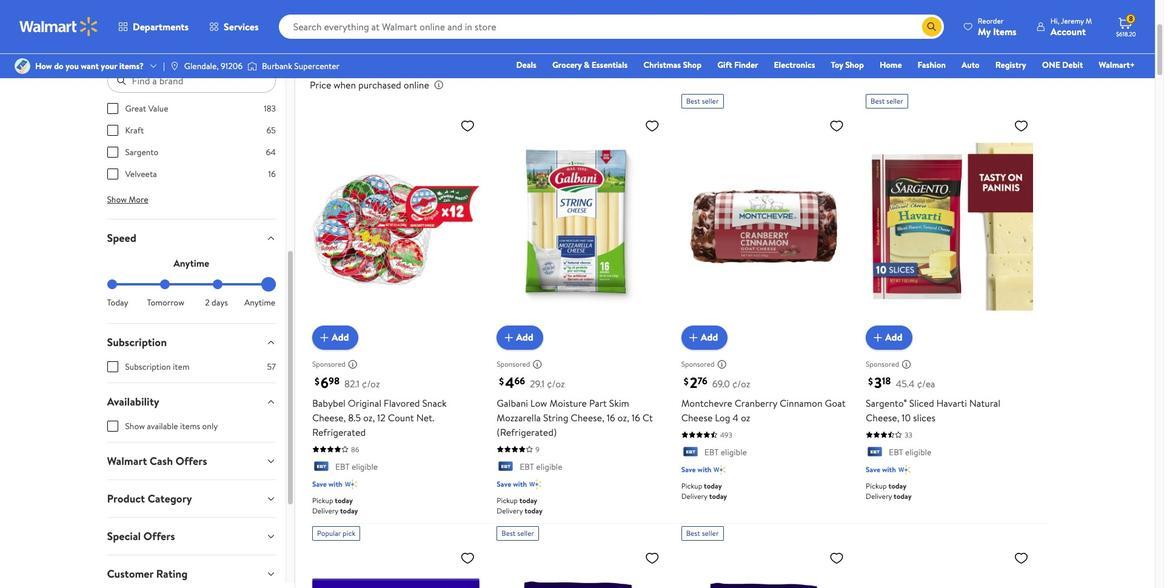 Task type: locate. For each thing, give the bounding box(es) containing it.
4 left "oz"
[[733, 411, 739, 424]]

oz, down skim
[[618, 411, 629, 424]]

show more
[[107, 193, 148, 206]]

1 add to cart image from the left
[[502, 330, 516, 345]]

0 vertical spatial anytime
[[174, 257, 209, 270]]

& right cottage
[[518, 0, 524, 9]]

1 ¢/oz from the left
[[362, 377, 380, 390]]

ad disclaimer and feedback for ingridsponsoredproducts image up 45.4 in the right bottom of the page
[[902, 359, 912, 369]]

4 add button from the left
[[866, 325, 913, 350]]

ad disclaimer and feedback for ingridsponsoredproducts image up 29.1
[[533, 359, 542, 369]]

$
[[315, 375, 320, 388], [499, 375, 504, 388], [684, 375, 689, 388], [869, 375, 873, 388]]

today
[[107, 297, 128, 309]]

4 up galbani
[[505, 372, 515, 393]]

save for 2
[[682, 465, 696, 475]]

0 vertical spatial walmart plus image
[[899, 464, 911, 476]]

8.5
[[348, 411, 361, 424]]

None checkbox
[[107, 103, 118, 114], [107, 125, 118, 136], [107, 103, 118, 114], [107, 125, 118, 136]]

1 oz, from the left
[[363, 411, 375, 424]]

Search search field
[[279, 15, 944, 39]]

shop
[[683, 59, 702, 71], [846, 59, 864, 71]]

0 vertical spatial show
[[107, 193, 127, 206]]

popular pick
[[317, 528, 356, 539]]

cheese, for 3
[[866, 411, 900, 424]]

ad disclaimer and feedback for ingridsponsoredproducts image for 6
[[348, 359, 358, 369]]

services button
[[199, 12, 269, 41]]

eligible down 33
[[906, 446, 932, 458]]

show inside button
[[107, 193, 127, 206]]

string inside $ 4 66 29.1 ¢/oz galbani low moisture part skim mozzarella string cheese, 16 oz, 16 ct (refrigerated)
[[543, 411, 569, 424]]

2 horizontal spatial ebt image
[[682, 447, 700, 459]]

& for grocery & essentials
[[584, 59, 590, 71]]

to
[[949, 0, 958, 9]]

save with for 6
[[312, 479, 342, 489]]

None checkbox
[[107, 147, 118, 158], [107, 169, 118, 180], [107, 361, 118, 372], [107, 147, 118, 158], [107, 169, 118, 180], [107, 361, 118, 372]]

crumbled & parm cheese
[[839, 0, 894, 18]]

shop right christmas
[[683, 59, 702, 71]]

$ inside $ 2 76 69.0 ¢/oz montchevre cranberry cinnamon goat cheese log 4 oz
[[684, 375, 689, 388]]

1 horizontal spatial oz,
[[618, 411, 629, 424]]

pickup today delivery today down 493
[[682, 481, 727, 502]]

& inside cube & string cheese
[[584, 0, 591, 9]]

1 horizontal spatial cheese,
[[571, 411, 605, 424]]

pickup for 4
[[497, 495, 518, 506]]

subscription for subscription item
[[125, 361, 171, 373]]

4 inside $ 4 66 29.1 ¢/oz galbani low moisture part skim mozzarella string cheese, 16 oz, 16 ct (refrigerated)
[[505, 372, 515, 393]]

1 add button from the left
[[312, 325, 359, 350]]

product category
[[107, 491, 192, 506]]

value
[[148, 102, 168, 115]]

ebt eligible
[[705, 446, 747, 458], [889, 446, 932, 458], [335, 461, 378, 473], [520, 461, 563, 473]]

add up 18
[[886, 331, 903, 344]]

16 inside brand group
[[268, 168, 276, 180]]

speed tab
[[97, 220, 286, 257]]

&
[[518, 0, 524, 9], [584, 0, 591, 9], [885, 0, 892, 9], [443, 5, 450, 18], [395, 53, 403, 69], [584, 59, 590, 71]]

ebt eligible down 33
[[889, 446, 932, 458]]

1 vertical spatial walmart plus image
[[530, 479, 542, 491]]

only
[[202, 420, 218, 432]]

$ left 66
[[499, 375, 504, 388]]

1 horizontal spatial shop
[[846, 59, 864, 71]]

0 horizontal spatial  image
[[170, 61, 179, 71]]

add button up ad disclaimer and feedback for ingridsponsoredproducts image
[[682, 325, 728, 350]]

add up ad disclaimer and feedback for ingridsponsoredproducts image
[[701, 331, 718, 344]]

0 vertical spatial 2
[[205, 297, 210, 309]]

16 down skim
[[607, 411, 615, 424]]

2 ad disclaimer and feedback for ingridsponsoredproducts image from the left
[[533, 359, 542, 369]]

walmart plus image
[[899, 464, 911, 476], [530, 479, 542, 491]]

availability tab
[[97, 383, 286, 420]]

kraft singles american cheese slices, 24 ct pk image
[[312, 546, 480, 588]]

Today radio
[[107, 280, 117, 289]]

0 horizontal spatial anytime
[[174, 257, 209, 270]]

more
[[129, 193, 148, 206]]

walmart plus image
[[714, 464, 726, 476], [345, 479, 357, 491]]

add to favorites list, montchevre cranberry cinnamon goat cheese log 4 oz image
[[830, 118, 844, 133]]

deli sliced cheese link
[[762, 0, 825, 19]]

¢/oz right 82.1
[[362, 377, 380, 390]]

shop inside 'link'
[[846, 59, 864, 71]]

electronics
[[774, 59, 815, 71]]

0 horizontal spatial ebt image
[[312, 462, 330, 474]]

0 horizontal spatial 16
[[268, 168, 276, 180]]

free
[[1015, 0, 1034, 9]]

& inside crumbled & parm cheese
[[885, 0, 892, 9]]

with
[[698, 465, 712, 475], [882, 465, 896, 475], [329, 479, 342, 489], [513, 479, 527, 489]]

today
[[704, 481, 722, 491], [889, 481, 907, 491], [709, 491, 727, 502], [894, 491, 912, 502], [335, 495, 353, 506], [520, 495, 538, 506], [340, 506, 358, 516], [525, 506, 543, 516]]

cheese inside crumbled & parm cheese
[[863, 5, 894, 18]]

ebt eligible down 86
[[335, 461, 378, 473]]

eligible down 493
[[721, 446, 747, 458]]

1 horizontal spatial offers
[[176, 454, 207, 469]]

home
[[880, 59, 902, 71]]

walmart plus image down 493
[[714, 464, 726, 476]]

sponsored up 76 at the bottom
[[682, 359, 715, 369]]

3 $ from the left
[[684, 375, 689, 388]]

toy shop link
[[826, 58, 870, 72]]

0 horizontal spatial offers
[[143, 529, 175, 544]]

add to cart image up 76 at the bottom
[[686, 330, 701, 345]]

$ 3 18 45.4 ¢/ea sargento® sliced havarti natural cheese, 10 slices
[[866, 372, 1001, 424]]

1 vertical spatial string
[[543, 411, 569, 424]]

¢/ea
[[917, 377, 936, 390]]

None range field
[[107, 283, 276, 286]]

ebt image down (refrigerated)
[[497, 462, 515, 474]]

1 vertical spatial 2
[[690, 372, 698, 393]]

special offers button
[[97, 518, 286, 555]]

mozzarella
[[497, 411, 541, 424]]

0 vertical spatial offers
[[176, 454, 207, 469]]

ct
[[643, 411, 653, 424]]

dairy right 'in'
[[364, 53, 392, 69]]

cheese inside shredded cheese
[[268, 5, 300, 18]]

1 horizontal spatial walmart plus image
[[714, 464, 726, 476]]

product category button
[[97, 480, 286, 517]]

offers right cash
[[176, 454, 207, 469]]

add up 66
[[516, 331, 534, 344]]

& left eggs
[[395, 53, 403, 69]]

special offers tab
[[97, 518, 286, 555]]

supercenter
[[294, 60, 340, 72]]

2 horizontal spatial sliced
[[910, 396, 934, 410]]

registry link
[[990, 58, 1032, 72]]

0 vertical spatial 4
[[505, 372, 515, 393]]

0 horizontal spatial add to cart image
[[502, 330, 516, 345]]

0 horizontal spatial shop
[[683, 59, 702, 71]]

2 oz, from the left
[[618, 411, 629, 424]]

 image right 91206
[[247, 60, 257, 72]]

show available items only
[[125, 420, 218, 432]]

oz
[[741, 411, 750, 424]]

0 horizontal spatial sliced
[[344, 0, 369, 9]]

2 add button from the left
[[497, 325, 543, 350]]

add button up 98
[[312, 325, 359, 350]]

 image right |
[[170, 61, 179, 71]]

ebt down (refrigerated)
[[520, 461, 534, 473]]

dairy up reorder
[[990, 0, 1012, 9]]

1 horizontal spatial 2
[[690, 372, 698, 393]]

cheese, inside $ 3 18 45.4 ¢/ea sargento® sliced havarti natural cheese, 10 slices
[[866, 411, 900, 424]]

2 add from the left
[[516, 331, 534, 344]]

16 left ct on the right bottom of page
[[632, 411, 640, 424]]

delivery for 6
[[312, 506, 338, 516]]

toy shop
[[831, 59, 864, 71]]

availability
[[107, 394, 159, 409]]

¢/oz inside $ 2 76 69.0 ¢/oz montchevre cranberry cinnamon goat cheese log 4 oz
[[733, 377, 751, 390]]

add
[[332, 331, 349, 344], [516, 331, 534, 344], [701, 331, 718, 344], [886, 331, 903, 344]]

ebt eligible for 6
[[335, 461, 378, 473]]

ebt eligible for 2
[[705, 446, 747, 458]]

ebt down log
[[705, 446, 719, 458]]

 image
[[247, 60, 257, 72], [170, 61, 179, 71]]

3 cheese, from the left
[[866, 411, 900, 424]]

save for 3
[[866, 465, 881, 475]]

offers right special
[[143, 529, 175, 544]]

1 horizontal spatial  image
[[247, 60, 257, 72]]

sponsored up 98
[[312, 359, 346, 369]]

0 horizontal spatial walmart plus image
[[345, 479, 357, 491]]

$ for 2
[[684, 375, 689, 388]]

delivery
[[682, 491, 708, 502], [866, 491, 892, 502], [312, 506, 338, 516], [497, 506, 523, 516]]

0 horizontal spatial 2
[[205, 297, 210, 309]]

anytime down anytime option
[[244, 297, 275, 309]]

 image
[[15, 58, 30, 74]]

walmart image
[[19, 17, 98, 36]]

0 horizontal spatial oz,
[[363, 411, 375, 424]]

cheese, down sargento®
[[866, 411, 900, 424]]

subscription up "subscription item"
[[107, 335, 167, 350]]

& inside cream cheese & spreads
[[443, 5, 450, 18]]

3 sponsored from the left
[[682, 359, 715, 369]]

57
[[267, 361, 276, 373]]

1 sponsored from the left
[[312, 359, 346, 369]]

great
[[125, 102, 146, 115]]

2 left the days
[[205, 297, 210, 309]]

ad disclaimer and feedback for ingridsponsoredproducts image
[[348, 359, 358, 369], [533, 359, 542, 369], [902, 359, 912, 369]]

69.0
[[713, 377, 730, 390]]

slices
[[913, 411, 936, 424]]

delivery for 4
[[497, 506, 523, 516]]

subscription button
[[97, 324, 286, 361]]

save with for 2
[[682, 465, 712, 475]]

hi,
[[1051, 15, 1060, 26]]

dairy
[[990, 0, 1012, 9], [364, 53, 392, 69]]

& right cube
[[584, 0, 591, 9]]

Show available items only checkbox
[[107, 421, 118, 432]]

ebt image for 6
[[312, 462, 330, 474]]

offers inside dropdown button
[[176, 454, 207, 469]]

cranberry
[[735, 396, 778, 410]]

add for galbani low moisture part skim mozzarella string cheese, 16 oz, 16 ct (refrigerated) image
[[516, 331, 534, 344]]

1 horizontal spatial ebt image
[[497, 462, 515, 474]]

electronics link
[[769, 58, 821, 72]]

ebt image down refrigerated
[[312, 462, 330, 474]]

pickup today delivery today down ebt icon
[[866, 481, 912, 502]]

walmart cash offers tab
[[97, 443, 286, 480]]

pickup today delivery today down the 9
[[497, 495, 543, 516]]

walmart plus image down the 9
[[530, 479, 542, 491]]

cream
[[416, 0, 444, 9]]

1 horizontal spatial sliced
[[791, 0, 816, 9]]

2 up montchevre
[[690, 372, 698, 393]]

ebt eligible down 493
[[705, 446, 747, 458]]

pickup today delivery today up the popular pick
[[312, 495, 358, 516]]

add to cart image
[[317, 330, 332, 345], [686, 330, 701, 345]]

1 add to cart image from the left
[[317, 330, 332, 345]]

¢/oz right 69.0
[[733, 377, 751, 390]]

1 horizontal spatial walmart plus image
[[899, 464, 911, 476]]

ebt right ebt icon
[[889, 446, 904, 458]]

subscription for subscription
[[107, 335, 167, 350]]

1 vertical spatial offers
[[143, 529, 175, 544]]

ebt image
[[682, 447, 700, 459], [312, 462, 330, 474], [497, 462, 515, 474]]

ebt image for 2
[[682, 447, 700, 459]]

walmart plus image down 33
[[899, 464, 911, 476]]

1 vertical spatial walmart plus image
[[345, 479, 357, 491]]

8 $618.20
[[1117, 13, 1136, 38]]

pickup for 2
[[682, 481, 702, 491]]

finder
[[734, 59, 758, 71]]

$ for 3
[[869, 375, 873, 388]]

add button for montchevre cranberry cinnamon goat cheese log 4 oz image
[[682, 325, 728, 350]]

1 horizontal spatial ¢/oz
[[547, 377, 565, 390]]

great value singles american pasteurized prepared cheese product, 16 oz, 24 count image
[[866, 546, 1034, 588]]

$ for 4
[[499, 375, 504, 388]]

ebt eligible down the 9
[[520, 461, 563, 473]]

0 vertical spatial subscription
[[107, 335, 167, 350]]

ebt down refrigerated
[[335, 461, 350, 473]]

$ 4 66 29.1 ¢/oz galbani low moisture part skim mozzarella string cheese, 16 oz, 16 ct (refrigerated)
[[497, 372, 653, 439]]

82.1
[[345, 377, 360, 390]]

Tomorrow radio
[[160, 280, 170, 289]]

add to cart image up 98
[[317, 330, 332, 345]]

save with for 4
[[497, 479, 527, 489]]

eligible
[[721, 446, 747, 458], [906, 446, 932, 458], [352, 461, 378, 473], [536, 461, 563, 473]]

0 horizontal spatial ¢/oz
[[362, 377, 380, 390]]

auto link
[[956, 58, 985, 72]]

2 add to cart image from the left
[[871, 330, 886, 345]]

2 add to cart image from the left
[[686, 330, 701, 345]]

ricotta
[[487, 5, 518, 18]]

1 ad disclaimer and feedback for ingridsponsoredproducts image from the left
[[348, 359, 358, 369]]

departments
[[133, 20, 189, 33]]

flavored
[[384, 396, 420, 410]]

2 sponsored from the left
[[497, 359, 530, 369]]

1 add from the left
[[332, 331, 349, 344]]

86
[[351, 444, 359, 455]]

part
[[589, 396, 607, 410]]

$ left 6
[[315, 375, 320, 388]]

Find a brand search field
[[107, 69, 276, 93]]

oz, inside $ 4 66 29.1 ¢/oz galbani low moisture part skim mozzarella string cheese, 16 oz, 16 ct (refrigerated)
[[618, 411, 629, 424]]

your
[[101, 60, 117, 72]]

$ inside $ 4 66 29.1 ¢/oz galbani low moisture part skim mozzarella string cheese, 16 oz, 16 ct (refrigerated)
[[499, 375, 504, 388]]

0 vertical spatial string
[[563, 5, 588, 18]]

3 add button from the left
[[682, 325, 728, 350]]

0 horizontal spatial ad disclaimer and feedback for ingridsponsoredproducts image
[[348, 359, 358, 369]]

deli sliced cheese
[[772, 0, 816, 18]]

1 vertical spatial show
[[125, 420, 145, 432]]

add for sargento® sliced havarti natural cheese, 10 slices image
[[886, 331, 903, 344]]

sliced cheese
[[341, 0, 373, 18]]

0 horizontal spatial add to cart image
[[317, 330, 332, 345]]

¢/oz right 29.1
[[547, 377, 565, 390]]

0 horizontal spatial cheese,
[[312, 411, 346, 424]]

2 cheese, from the left
[[571, 411, 605, 424]]

$618.20
[[1117, 30, 1136, 38]]

pickup today delivery today for 2
[[682, 481, 727, 502]]

walmart
[[107, 454, 147, 469]]

add up 98
[[332, 331, 349, 344]]

ready to melt cheese link
[[908, 0, 971, 19]]

one debit link
[[1037, 58, 1089, 72]]

cheese inside "dairy free cheese"
[[996, 5, 1028, 18]]

add to cart image up 66
[[502, 330, 516, 345]]

$ for 6
[[315, 375, 320, 388]]

subscription left 'item'
[[125, 361, 171, 373]]

anytime up how fast do you want your order? option group
[[174, 257, 209, 270]]

2 horizontal spatial ad disclaimer and feedback for ingridsponsoredproducts image
[[902, 359, 912, 369]]

anytime inside how fast do you want your order? option group
[[244, 297, 275, 309]]

ebt eligible for 4
[[520, 461, 563, 473]]

show right show available items only option
[[125, 420, 145, 432]]

1 horizontal spatial anytime
[[244, 297, 275, 309]]

subscription inside subscription dropdown button
[[107, 335, 167, 350]]

eligible down the 9
[[536, 461, 563, 473]]

specialty cheese
[[702, 0, 740, 18]]

add to favorites list, galbani low moisture part skim mozzarella string cheese, 16 oz, 16 ct (refrigerated) image
[[645, 118, 660, 133]]

montchevre cranberry cinnamon goat cheese log 4 oz image
[[682, 113, 849, 340]]

add for babybel original flavored snack cheese, 8.5 oz, 12 count net. refrigerated 'image'
[[332, 331, 349, 344]]

2 ¢/oz from the left
[[547, 377, 565, 390]]

item
[[173, 361, 190, 373]]

0 horizontal spatial walmart plus image
[[530, 479, 542, 491]]

3 add from the left
[[701, 331, 718, 344]]

walmart plus image down 86
[[345, 479, 357, 491]]

4 sponsored from the left
[[866, 359, 899, 369]]

add to cart image for galbani low moisture part skim mozzarella string cheese, 16 oz, 16 ct (refrigerated) image
[[502, 330, 516, 345]]

4 add from the left
[[886, 331, 903, 344]]

home link
[[874, 58, 908, 72]]

sponsored up 18
[[866, 359, 899, 369]]

& up (1000+)
[[443, 5, 450, 18]]

2 horizontal spatial ¢/oz
[[733, 377, 751, 390]]

cheese inside $ 2 76 69.0 ¢/oz montchevre cranberry cinnamon goat cheese log 4 oz
[[682, 411, 713, 424]]

1 $ from the left
[[315, 375, 320, 388]]

(refrigerated)
[[497, 426, 557, 439]]

183
[[264, 102, 276, 115]]

moisture
[[550, 396, 587, 410]]

cottage & ricotta cheese link
[[471, 0, 534, 29]]

 image for burbank supercenter
[[247, 60, 257, 72]]

$ inside $ 6 98 82.1 ¢/oz babybel original flavored snack cheese, 8.5 oz, 12 count net. refrigerated
[[315, 375, 320, 388]]

walmart plus image for 4
[[530, 479, 542, 491]]

dairy free cheese link
[[980, 0, 1043, 19]]

shredded cheese
[[264, 0, 304, 18]]

eligible down 86
[[352, 461, 378, 473]]

1 shop from the left
[[683, 59, 702, 71]]

& for cube & string cheese
[[584, 0, 591, 9]]

1 horizontal spatial add to cart image
[[871, 330, 886, 345]]

2 shop from the left
[[846, 59, 864, 71]]

3 ¢/oz from the left
[[733, 377, 751, 390]]

cheese, for 6
[[312, 411, 346, 424]]

search icon image
[[927, 22, 937, 32]]

oz, left "12"
[[363, 411, 375, 424]]

1 vertical spatial dairy
[[364, 53, 392, 69]]

eligible for 4
[[536, 461, 563, 473]]

$ left 3
[[869, 375, 873, 388]]

16 down 64
[[268, 168, 276, 180]]

65
[[267, 124, 276, 136]]

1 vertical spatial 4
[[733, 411, 739, 424]]

1 horizontal spatial dairy
[[990, 0, 1012, 9]]

add button up 18
[[866, 325, 913, 350]]

reorder my items
[[978, 15, 1017, 38]]

availability button
[[97, 383, 286, 420]]

& right crumbled
[[885, 0, 892, 9]]

& inside cottage & ricotta cheese
[[518, 0, 524, 9]]

brand group
[[107, 102, 276, 190]]

ebt image down montchevre
[[682, 447, 700, 459]]

4 $ from the left
[[869, 375, 873, 388]]

cheese, inside $ 6 98 82.1 ¢/oz babybel original flavored snack cheese, 8.5 oz, 12 count net. refrigerated
[[312, 411, 346, 424]]

& for cottage & ricotta cheese
[[518, 0, 524, 9]]

 image for glendale, 91206
[[170, 61, 179, 71]]

ebt for 4
[[520, 461, 534, 473]]

shredded cheese link
[[253, 0, 316, 19]]

delivery for 2
[[682, 491, 708, 502]]

1 cheese, from the left
[[312, 411, 346, 424]]

save with for 3
[[866, 465, 896, 475]]

& right grocery
[[584, 59, 590, 71]]

cube & string cheese
[[560, 0, 591, 28]]

babybel
[[312, 396, 346, 410]]

glendale, 91206
[[184, 60, 243, 72]]

2 horizontal spatial cheese,
[[866, 411, 900, 424]]

show left more
[[107, 193, 127, 206]]

1 vertical spatial subscription
[[125, 361, 171, 373]]

sliced up slices
[[910, 396, 934, 410]]

add button up 66
[[497, 325, 543, 350]]

price
[[310, 78, 331, 92]]

1 horizontal spatial 4
[[733, 411, 739, 424]]

cheese, down babybel
[[312, 411, 346, 424]]

shop right the toy
[[846, 59, 864, 71]]

shop for toy shop
[[846, 59, 864, 71]]

ready
[[921, 0, 946, 9]]

1 vertical spatial anytime
[[244, 297, 275, 309]]

1 horizontal spatial add to cart image
[[686, 330, 701, 345]]

0 horizontal spatial 4
[[505, 372, 515, 393]]

add to cart image
[[502, 330, 516, 345], [871, 330, 886, 345]]

0 horizontal spatial dairy
[[364, 53, 392, 69]]

add button for babybel original flavored snack cheese, 8.5 oz, 12 count net. refrigerated 'image'
[[312, 325, 359, 350]]

$ inside $ 3 18 45.4 ¢/ea sargento® sliced havarti natural cheese, 10 slices
[[869, 375, 873, 388]]

sliced right deli
[[791, 0, 816, 9]]

pickup for 6
[[312, 495, 333, 506]]

online
[[404, 78, 429, 92]]

one debit
[[1042, 59, 1083, 71]]

ad disclaimer and feedback for ingridsponsoredproducts image up 82.1
[[348, 359, 358, 369]]

$ left 76 at the bottom
[[684, 375, 689, 388]]

¢/oz inside $ 4 66 29.1 ¢/oz galbani low moisture part skim mozzarella string cheese, 16 oz, 16 ct (refrigerated)
[[547, 377, 565, 390]]

sponsored up 66
[[497, 359, 530, 369]]

2 $ from the left
[[499, 375, 504, 388]]

sliced inside deli sliced cheese
[[791, 0, 816, 9]]

add to cart image up 18
[[871, 330, 886, 345]]

0 vertical spatial walmart plus image
[[714, 464, 726, 476]]

offers inside dropdown button
[[143, 529, 175, 544]]

1 horizontal spatial ad disclaimer and feedback for ingridsponsoredproducts image
[[533, 359, 542, 369]]

0 vertical spatial dairy
[[990, 0, 1012, 9]]

dairy free cheese
[[990, 0, 1034, 18]]

3 ad disclaimer and feedback for ingridsponsoredproducts image from the left
[[902, 359, 912, 369]]

¢/oz inside $ 6 98 82.1 ¢/oz babybel original flavored snack cheese, 8.5 oz, 12 count net. refrigerated
[[362, 377, 380, 390]]

sliced up 'in'
[[344, 0, 369, 9]]

None radio
[[213, 280, 223, 289]]

gift
[[718, 59, 732, 71]]

cinnamon
[[780, 396, 823, 410]]

cheese, down part
[[571, 411, 605, 424]]

add button for sargento® sliced havarti natural cheese, 10 slices image
[[866, 325, 913, 350]]

add button for galbani low moisture part skim mozzarella string cheese, 16 oz, 16 ct (refrigerated) image
[[497, 325, 543, 350]]



Task type: describe. For each thing, give the bounding box(es) containing it.
cheese inside cottage & ricotta cheese
[[487, 15, 518, 28]]

walmart plus image for 2
[[714, 464, 726, 476]]

walmart+
[[1099, 59, 1135, 71]]

legal information image
[[434, 80, 444, 90]]

items
[[993, 25, 1017, 38]]

ebt image for 4
[[497, 462, 515, 474]]

log
[[715, 411, 731, 424]]

sponsored for ad disclaimer and feedback for ingridsponsoredproducts icon for 6
[[312, 359, 346, 369]]

ebt eligible for 3
[[889, 446, 932, 458]]

cheese inside cream cheese & spreads
[[410, 5, 441, 18]]

great value finely shredded low-moisture part-skim mozzarella cheese, 8 oz image
[[682, 546, 849, 588]]

velveeta
[[125, 168, 157, 180]]

burbank
[[262, 60, 292, 72]]

save for 6
[[312, 479, 327, 489]]

2 inside $ 2 76 69.0 ¢/oz montchevre cranberry cinnamon goat cheese log 4 oz
[[690, 372, 698, 393]]

2 inside how fast do you want your order? option group
[[205, 297, 210, 309]]

in
[[351, 53, 361, 69]]

burbank supercenter
[[262, 60, 340, 72]]

gift finder
[[718, 59, 758, 71]]

493
[[720, 430, 733, 440]]

3
[[875, 372, 882, 393]]

eggs
[[406, 53, 432, 69]]

galbani low moisture part skim mozzarella string cheese, 16 oz, 16 ct (refrigerated) image
[[497, 113, 665, 340]]

cottage
[[481, 0, 515, 9]]

one
[[1042, 59, 1061, 71]]

& for crumbled & parm cheese
[[885, 0, 892, 9]]

customer rating tab
[[97, 556, 286, 588]]

ebt for 2
[[705, 446, 719, 458]]

sponsored for ad disclaimer and feedback for ingridsponsoredproducts image
[[682, 359, 715, 369]]

my
[[978, 25, 991, 38]]

ad disclaimer and feedback for ingridsponsoredproducts image for 4
[[533, 359, 542, 369]]

crumbled & parm cheese link
[[835, 0, 898, 19]]

ad disclaimer and feedback for ingridsponsoredproducts image
[[717, 359, 727, 369]]

cheese inside "cheese making kit"
[[1069, 0, 1100, 9]]

ebt image
[[866, 447, 884, 459]]

cheese, inside $ 4 66 29.1 ¢/oz galbani low moisture part skim mozzarella string cheese, 16 oz, 16 ct (refrigerated)
[[571, 411, 605, 424]]

grocery
[[552, 59, 582, 71]]

montchevre
[[682, 396, 733, 410]]

great value
[[125, 102, 168, 115]]

havarti
[[937, 396, 967, 410]]

$ 2 76 69.0 ¢/oz montchevre cranberry cinnamon goat cheese log 4 oz
[[682, 372, 846, 424]]

deals
[[516, 59, 537, 71]]

special offers
[[107, 529, 175, 544]]

cheese inside the ready to melt cheese
[[934, 5, 966, 18]]

add to favorites list, babybel original flavored snack cheese, 8.5 oz, 12 count net. refrigerated image
[[461, 118, 475, 133]]

pick
[[343, 528, 356, 539]]

price when purchased online
[[310, 78, 429, 92]]

subscription tab
[[97, 324, 286, 361]]

add for montchevre cranberry cinnamon goat cheese log 4 oz image
[[701, 331, 718, 344]]

essentials
[[592, 59, 628, 71]]

pickup for 3
[[866, 481, 887, 491]]

departments button
[[108, 12, 199, 41]]

pickup today delivery today for 3
[[866, 481, 912, 502]]

items
[[180, 420, 200, 432]]

babybel original flavored snack cheese, 8.5 oz, 12 count net. refrigerated image
[[312, 113, 480, 340]]

Anytime radio
[[266, 280, 276, 289]]

toy
[[831, 59, 844, 71]]

ebt for 6
[[335, 461, 350, 473]]

show for show more
[[107, 193, 127, 206]]

low
[[531, 396, 547, 410]]

¢/oz for 4
[[547, 377, 565, 390]]

2 horizontal spatial 16
[[632, 411, 640, 424]]

glendale,
[[184, 60, 219, 72]]

cheese making kit link
[[1053, 0, 1116, 19]]

4 inside $ 2 76 69.0 ¢/oz montchevre cranberry cinnamon goat cheese log 4 oz
[[733, 411, 739, 424]]

add to favorites list, great value finely shredded colby jack cheese, 8 oz image
[[645, 551, 660, 566]]

how fast do you want your order? option group
[[107, 280, 276, 309]]

purchased
[[358, 78, 401, 92]]

specialty cheese link
[[689, 0, 752, 19]]

do
[[54, 60, 64, 72]]

with for 6
[[329, 479, 342, 489]]

net.
[[416, 411, 434, 424]]

cheese inside deli sliced cheese
[[778, 5, 809, 18]]

add to cart image for sargento® sliced havarti natural cheese, 10 slices image
[[871, 330, 886, 345]]

kit
[[1095, 5, 1107, 18]]

great value finely shredded colby jack cheese, 8 oz image
[[497, 546, 665, 588]]

76
[[698, 374, 708, 388]]

show for show available items only
[[125, 420, 145, 432]]

sliced inside $ 3 18 45.4 ¢/ea sargento® sliced havarti natural cheese, 10 slices
[[910, 396, 934, 410]]

add to cart image for babybel original flavored snack cheese, 8.5 oz, 12 count net. refrigerated 'image'
[[317, 330, 332, 345]]

cream cheese & spreads
[[410, 0, 450, 28]]

eligible for 3
[[906, 446, 932, 458]]

with for 3
[[882, 465, 896, 475]]

fashion link
[[913, 58, 952, 72]]

6
[[321, 372, 329, 393]]

original
[[348, 396, 382, 410]]

debit
[[1063, 59, 1083, 71]]

eligible for 2
[[721, 446, 747, 458]]

cottage & ricotta cheese
[[481, 0, 524, 28]]

33
[[905, 430, 913, 440]]

rating
[[156, 566, 188, 582]]

grocery & essentials
[[552, 59, 628, 71]]

kraft
[[125, 124, 144, 136]]

jeremy
[[1061, 15, 1084, 26]]

product category tab
[[97, 480, 286, 517]]

shop for christmas shop
[[683, 59, 702, 71]]

cheese inside specialty cheese
[[705, 5, 736, 18]]

count
[[388, 411, 414, 424]]

Walmart Site-Wide search field
[[279, 15, 944, 39]]

ebt for 3
[[889, 446, 904, 458]]

add to favorites list, sargento® sliced havarti natural cheese, 10 slices image
[[1014, 118, 1029, 133]]

goat
[[825, 396, 846, 410]]

want
[[81, 60, 99, 72]]

walmart+ link
[[1094, 58, 1141, 72]]

with for 2
[[698, 465, 712, 475]]

melt
[[913, 5, 932, 18]]

$ 6 98 82.1 ¢/oz babybel original flavored snack cheese, 8.5 oz, 12 count net. refrigerated
[[312, 372, 447, 439]]

pickup today delivery today for 6
[[312, 495, 358, 516]]

delivery for 3
[[866, 491, 892, 502]]

account
[[1051, 25, 1086, 38]]

tomorrow
[[147, 297, 184, 309]]

when
[[334, 78, 356, 92]]

show more button
[[97, 190, 158, 209]]

add to favorites list, kraft singles american cheese slices, 24 ct pk image
[[461, 551, 475, 566]]

ready to melt cheese
[[913, 0, 966, 18]]

add to favorites list, great value singles american pasteurized prepared cheese product, 16 oz, 24 count image
[[1014, 551, 1029, 566]]

sargento®
[[866, 396, 907, 410]]

pickup today delivery today for 4
[[497, 495, 543, 516]]

1 horizontal spatial 16
[[607, 411, 615, 424]]

oz, inside $ 6 98 82.1 ¢/oz babybel original flavored snack cheese, 8.5 oz, 12 count net. refrigerated
[[363, 411, 375, 424]]

refrigerated
[[312, 426, 366, 439]]

walmart plus image for 3
[[899, 464, 911, 476]]

services
[[224, 20, 259, 33]]

specialty
[[702, 0, 740, 9]]

eligible for 6
[[352, 461, 378, 473]]

gift finder link
[[712, 58, 764, 72]]

18
[[882, 374, 891, 388]]

dairy inside "dairy free cheese"
[[990, 0, 1012, 9]]

add to favorites list, great value finely shredded low-moisture part-skim mozzarella cheese, 8 oz image
[[830, 551, 844, 566]]

with for 4
[[513, 479, 527, 489]]

sliced inside "sliced cheese"
[[344, 0, 369, 9]]

8
[[1129, 13, 1133, 24]]

sargento® sliced havarti natural cheese, 10 slices image
[[866, 113, 1034, 340]]

add to cart image for montchevre cranberry cinnamon goat cheese log 4 oz image
[[686, 330, 701, 345]]

registry
[[996, 59, 1027, 71]]

sargento
[[125, 146, 159, 158]]

cube
[[560, 0, 582, 9]]

string inside cube & string cheese
[[563, 5, 588, 18]]

sponsored for 4 ad disclaimer and feedback for ingridsponsoredproducts icon
[[497, 359, 530, 369]]

¢/oz for 2
[[733, 377, 751, 390]]

save for 4
[[497, 479, 511, 489]]

crumbled
[[841, 0, 883, 9]]

walmart plus image for 6
[[345, 479, 357, 491]]

29.1
[[530, 377, 545, 390]]

christmas shop link
[[638, 58, 707, 72]]

sponsored for 1st ad disclaimer and feedback for ingridsponsoredproducts icon from right
[[866, 359, 899, 369]]

¢/oz for 6
[[362, 377, 380, 390]]

2 days
[[205, 297, 228, 309]]

12
[[377, 411, 386, 424]]



Task type: vqa. For each thing, say whether or not it's contained in the screenshot.
the pick
yes



